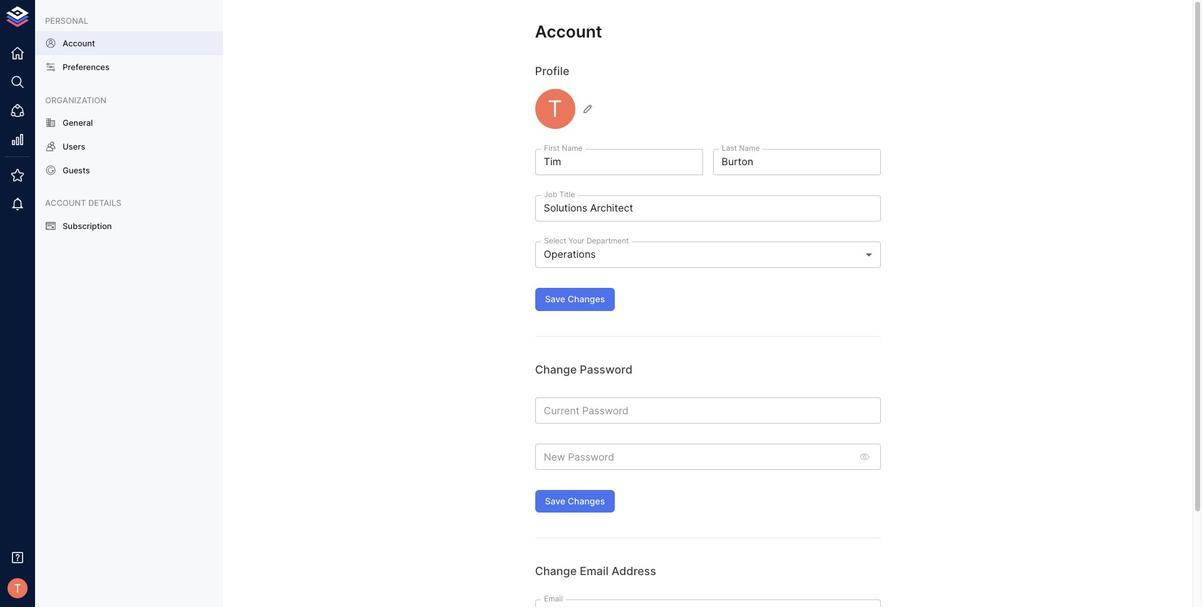 Task type: describe. For each thing, give the bounding box(es) containing it.
First Name text field
[[535, 149, 703, 175]]

Job Title text field
[[535, 195, 881, 222]]

0 horizontal spatial email
[[544, 594, 563, 603]]

1 password password field from the top
[[535, 397, 881, 424]]

guests
[[63, 165, 90, 175]]

Select Your Department field
[[535, 242, 881, 268]]

job title
[[544, 190, 575, 199]]

change password
[[535, 363, 633, 376]]

select your department operations
[[544, 236, 629, 261]]

2 changes from the top
[[568, 496, 605, 506]]

first
[[544, 143, 559, 153]]

profile
[[535, 64, 570, 78]]

1 save changes button from the top
[[535, 288, 615, 311]]

job
[[544, 190, 557, 199]]

name for last name
[[739, 143, 760, 153]]

password
[[580, 363, 633, 376]]

1 horizontal spatial t button
[[535, 89, 598, 129]]

1 vertical spatial t button
[[4, 575, 31, 602]]

1 horizontal spatial account
[[535, 21, 602, 41]]

1 save changes from the top
[[545, 294, 605, 304]]

your
[[568, 236, 584, 245]]

general link
[[35, 111, 223, 135]]

preferences
[[63, 62, 110, 72]]

last name
[[722, 143, 760, 153]]

account details
[[45, 198, 121, 208]]

0 horizontal spatial account
[[63, 38, 95, 48]]



Task type: locate. For each thing, give the bounding box(es) containing it.
account link
[[35, 31, 223, 55]]

1 vertical spatial password password field
[[535, 444, 852, 470]]

1 save from the top
[[545, 294, 565, 304]]

first name
[[544, 143, 582, 153]]

1 vertical spatial changes
[[568, 496, 605, 506]]

Last Name text field
[[713, 149, 881, 175]]

2 save changes from the top
[[545, 496, 605, 506]]

select
[[544, 236, 566, 245]]

name right last
[[739, 143, 760, 153]]

organization
[[45, 95, 106, 105]]

general
[[63, 118, 93, 128]]

name for first name
[[562, 143, 582, 153]]

change email address
[[535, 565, 656, 578]]

t
[[548, 95, 562, 123], [14, 582, 21, 595]]

0 vertical spatial change
[[535, 363, 577, 376]]

0 vertical spatial save changes
[[545, 294, 605, 304]]

2 password password field from the top
[[535, 444, 852, 470]]

preferences link
[[35, 55, 223, 79]]

0 horizontal spatial t button
[[4, 575, 31, 602]]

2 name from the left
[[739, 143, 760, 153]]

subscription
[[63, 221, 112, 231]]

1 changes from the top
[[568, 294, 605, 304]]

2 save from the top
[[545, 496, 565, 506]]

users link
[[35, 135, 223, 158]]

0 vertical spatial t
[[548, 95, 562, 123]]

details
[[88, 198, 121, 208]]

1 name from the left
[[562, 143, 582, 153]]

1 vertical spatial save
[[545, 496, 565, 506]]

0 vertical spatial save changes button
[[535, 288, 615, 311]]

change
[[535, 363, 577, 376], [535, 565, 577, 578]]

email down change email address
[[544, 594, 563, 603]]

0 vertical spatial email
[[580, 565, 609, 578]]

1 vertical spatial save changes button
[[535, 490, 615, 513]]

users
[[63, 141, 85, 151]]

guests link
[[35, 158, 223, 182]]

2 change from the top
[[535, 565, 577, 578]]

1 horizontal spatial t
[[548, 95, 562, 123]]

Email text field
[[535, 600, 881, 607]]

0 vertical spatial password password field
[[535, 397, 881, 424]]

address
[[612, 565, 656, 578]]

last
[[722, 143, 737, 153]]

account
[[45, 198, 86, 208]]

subscription link
[[35, 214, 223, 238]]

1 change from the top
[[535, 363, 577, 376]]

1 vertical spatial change
[[535, 565, 577, 578]]

personal
[[45, 16, 88, 26]]

changes
[[568, 294, 605, 304], [568, 496, 605, 506]]

email
[[580, 565, 609, 578], [544, 594, 563, 603]]

0 horizontal spatial name
[[562, 143, 582, 153]]

1 horizontal spatial email
[[580, 565, 609, 578]]

0 vertical spatial t button
[[535, 89, 598, 129]]

1 vertical spatial save changes
[[545, 496, 605, 506]]

name
[[562, 143, 582, 153], [739, 143, 760, 153]]

1 horizontal spatial name
[[739, 143, 760, 153]]

0 horizontal spatial t
[[14, 582, 21, 595]]

1 vertical spatial t
[[14, 582, 21, 595]]

save
[[545, 294, 565, 304], [545, 496, 565, 506]]

2 save changes button from the top
[[535, 490, 615, 513]]

title
[[559, 190, 575, 199]]

t button
[[535, 89, 598, 129], [4, 575, 31, 602]]

save changes button
[[535, 288, 615, 311], [535, 490, 615, 513]]

operations
[[544, 248, 596, 261]]

save changes
[[545, 294, 605, 304], [545, 496, 605, 506]]

account up the profile
[[535, 21, 602, 41]]

Password password field
[[535, 397, 881, 424], [535, 444, 852, 470]]

0 vertical spatial save
[[545, 294, 565, 304]]

email left the address
[[580, 565, 609, 578]]

account up the "preferences"
[[63, 38, 95, 48]]

0 vertical spatial changes
[[568, 294, 605, 304]]

1 vertical spatial email
[[544, 594, 563, 603]]

change for change email address
[[535, 565, 577, 578]]

name right first
[[562, 143, 582, 153]]

account
[[535, 21, 602, 41], [63, 38, 95, 48]]

change for change password
[[535, 363, 577, 376]]

department
[[586, 236, 629, 245]]



Task type: vqa. For each thing, say whether or not it's contained in the screenshot.
bottom Save Changes button
yes



